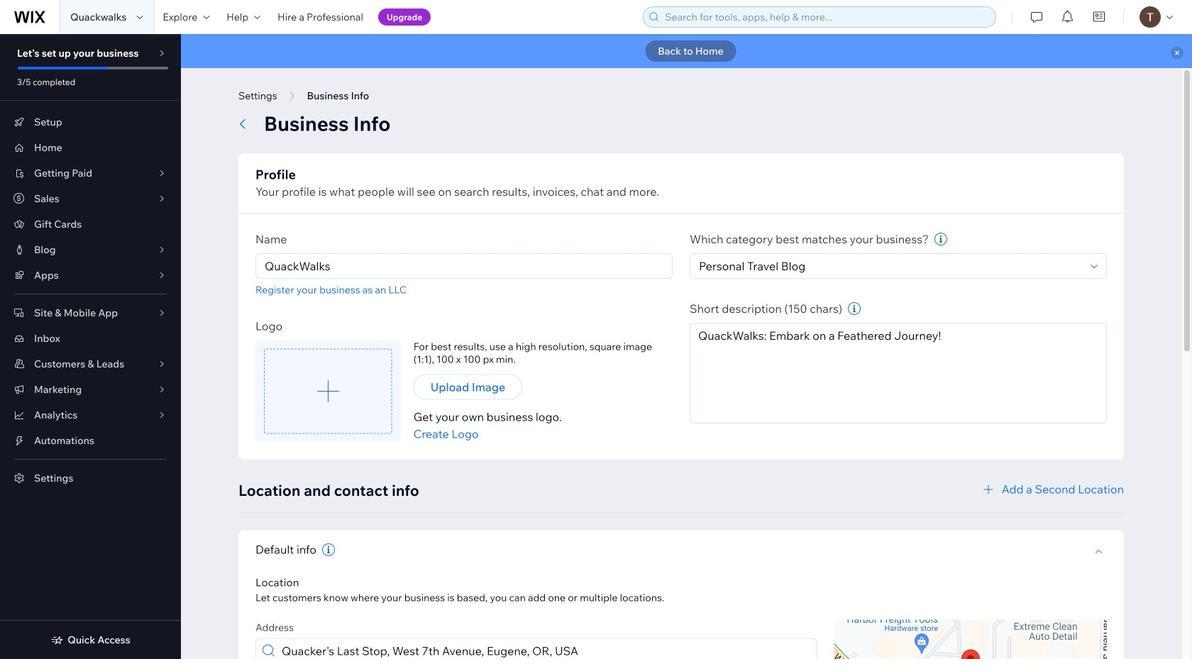 Task type: vqa. For each thing, say whether or not it's contained in the screenshot.
traffic in the SEO LEARN WHAT QUERIES BRING YOU THE MOST TRAFFIC FROM GOOGLE, AND SEE HOW SEARCH ENGINE BOTS CRAWL YOUR SITE.
no



Task type: locate. For each thing, give the bounding box(es) containing it.
Describe your business here. What makes it great? Use short catchy text to tell people what you do or offer. text field
[[690, 323, 1107, 424]]

Type your business name (e.g., Amy's Shoes) field
[[261, 254, 668, 278]]

alert
[[181, 34, 1193, 68]]

sidebar element
[[0, 34, 181, 660]]

Search for tools, apps, help & more... field
[[661, 7, 992, 27]]



Task type: describe. For each thing, give the bounding box(es) containing it.
Search for your business address field
[[278, 639, 813, 660]]

Enter your business or website type field
[[695, 254, 1087, 278]]

map region
[[835, 620, 1107, 660]]



